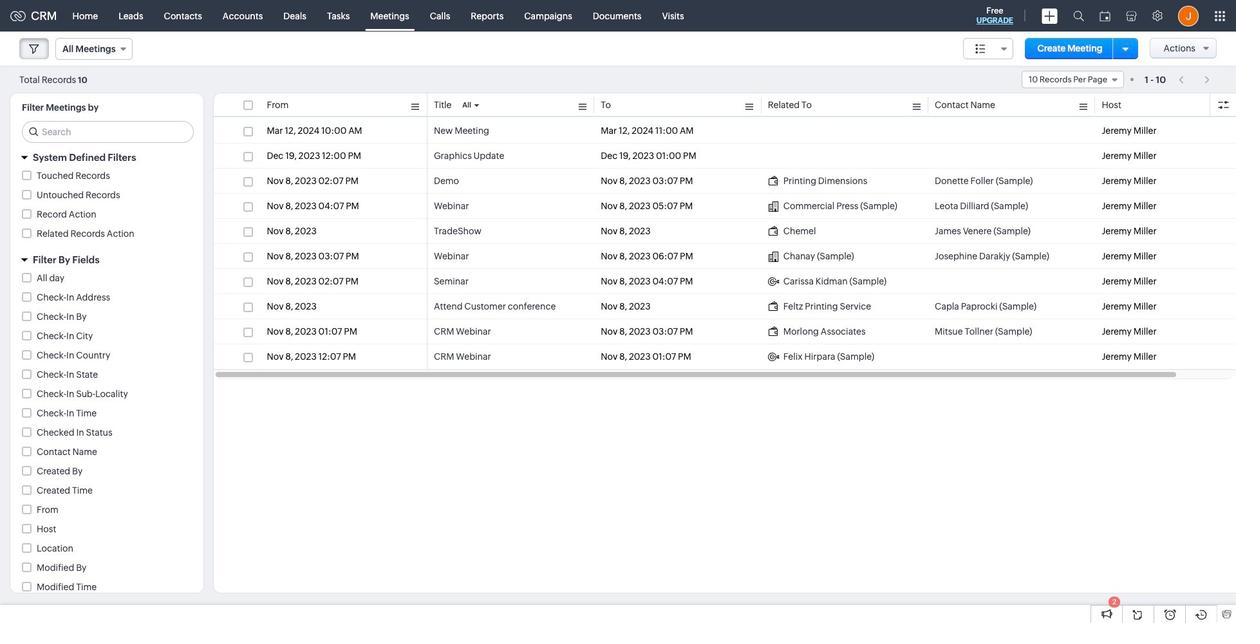 Task type: locate. For each thing, give the bounding box(es) containing it.
create menu image
[[1042, 8, 1058, 24]]

navigation
[[1173, 70, 1217, 89]]

None field
[[55, 38, 132, 60], [963, 38, 1014, 59], [1022, 71, 1125, 88], [55, 38, 132, 60], [1022, 71, 1125, 88]]

row group
[[214, 119, 1237, 370]]



Task type: vqa. For each thing, say whether or not it's contained in the screenshot.
logo
yes



Task type: describe. For each thing, give the bounding box(es) containing it.
profile image
[[1179, 5, 1199, 26]]

logo image
[[10, 11, 26, 21]]

size image
[[976, 43, 986, 55]]

create menu element
[[1034, 0, 1066, 31]]

calendar image
[[1100, 11, 1111, 21]]

none field size
[[963, 38, 1014, 59]]

Search text field
[[23, 122, 193, 142]]

profile element
[[1171, 0, 1207, 31]]

search element
[[1066, 0, 1092, 32]]

search image
[[1074, 10, 1085, 21]]



